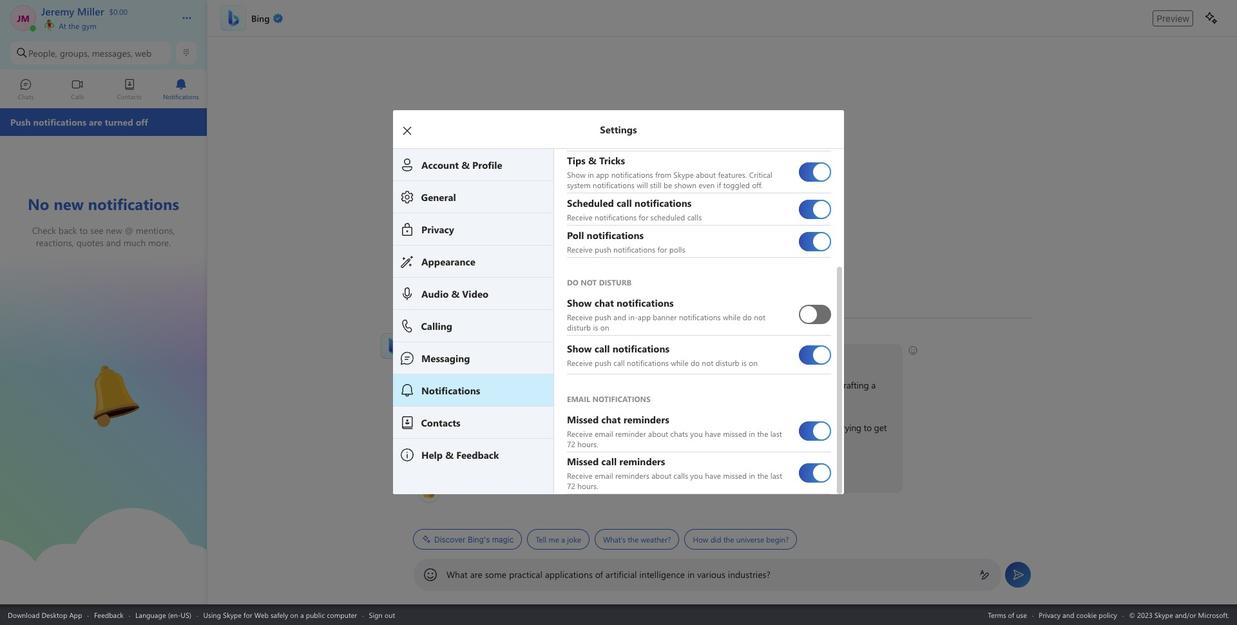 Task type: describe. For each thing, give the bounding box(es) containing it.
2 horizontal spatial on
[[749, 357, 758, 368]]

vegan
[[579, 379, 602, 391]]

begin?
[[766, 534, 789, 544]]

even
[[699, 180, 715, 190]]

me inside button
[[549, 534, 559, 544]]

hours. for receive email reminder about chats you have missed in the last 72 hours.
[[577, 439, 598, 449]]

mention
[[598, 393, 631, 405]]

is inside receive push and in-app banner notifications while do not disturb is on
[[593, 322, 598, 332]]

drafting
[[838, 379, 869, 391]]

1 get from the left
[[748, 421, 760, 434]]

receive push call notifications while do not disturb is on
[[567, 357, 758, 368]]

preview,
[[456, 421, 488, 434]]

Show call notifications, Receive push call notifications while do not disturb is on checkbox
[[799, 340, 831, 370]]

from
[[655, 169, 671, 180]]

notifications left the will
[[593, 180, 635, 190]]

receive push and in-app banner notifications while do not disturb is on
[[567, 312, 768, 332]]

privacy
[[1039, 610, 1061, 620]]

for left web
[[244, 610, 252, 620]]

skype inside show in app notifications from skype about features. critical system notifications will still be shown even if toggled off.
[[674, 169, 694, 180]]

terms
[[988, 610, 1006, 620]]

language (en-us)
[[135, 610, 191, 620]]

using skype for web safely on a public computer link
[[203, 610, 357, 620]]

chats
[[670, 429, 688, 439]]

feedback link
[[94, 610, 124, 620]]

hey, this is bing ! how can i help you today?
[[420, 351, 590, 363]]

just inside ask me any type of question, like finding vegan restaurants in cambridge, itinerary for your trip to europe or drafting a story for curious kids. in groups, remember to mention me with @bing. i'm an ai preview, so i'm still learning. sometimes i might say something weird. don't get mad at me, i'm just trying to get better! if you want to start over, type
[[823, 421, 836, 434]]

off.
[[752, 180, 763, 190]]

cookie
[[1076, 610, 1097, 620]]

on inside receive push and in-app banner notifications while do not disturb is on
[[600, 322, 609, 332]]

receive for receive email reminder about chats you have missed in the last 72 hours.
[[567, 429, 593, 439]]

you inside receive email reminder about chats you have missed in the last 72 hours.
[[690, 429, 703, 439]]

1 vertical spatial disturb
[[716, 357, 740, 368]]

language (en-us) link
[[135, 610, 191, 620]]

a left 'public'
[[300, 610, 304, 620]]

in for receive email reminders about calls you have missed in the last 72 hours.
[[749, 470, 755, 481]]

receive email reminders about calls you have missed in the last 72 hours.
[[567, 470, 784, 491]]

about inside show in app notifications from skype about features. critical system notifications will still be shown even if toggled off.
[[696, 169, 716, 180]]

restaurants
[[604, 379, 647, 391]]

weird.
[[699, 421, 722, 434]]

0 horizontal spatial just
[[721, 464, 735, 476]]

bell
[[65, 360, 81, 373]]

1 i'm from the left
[[420, 421, 432, 434]]

people, groups, messages, web button
[[10, 41, 171, 64]]

to right trying
[[864, 421, 872, 434]]

an
[[434, 421, 444, 434]]

while inside receive push and in-app banner notifications while do not disturb is on
[[723, 312, 741, 322]]

give
[[649, 464, 665, 476]]

ai
[[446, 421, 454, 434]]

push for call
[[595, 357, 611, 368]]

start
[[476, 464, 493, 476]]

call
[[614, 357, 625, 368]]

download desktop app
[[8, 610, 82, 620]]

discover bing's magic
[[434, 535, 514, 544]]

sign
[[369, 610, 383, 620]]

report
[[737, 464, 761, 476]]

intelligence
[[639, 568, 685, 581]]

artificial
[[606, 568, 637, 581]]

have for chats
[[705, 429, 721, 439]]

web
[[254, 610, 269, 620]]

ask
[[420, 379, 434, 391]]

for left your
[[739, 379, 750, 391]]

trying
[[839, 421, 861, 434]]

receive for receive notifications for scheduled calls
[[567, 212, 593, 222]]

missed for calls
[[723, 470, 747, 481]]

i inside ask me any type of question, like finding vegan restaurants in cambridge, itinerary for your trip to europe or drafting a story for curious kids. in groups, remember to mention me with @bing. i'm an ai preview, so i'm still learning. sometimes i might say something weird. don't get mad at me, i'm just trying to get better! if you want to start over, type
[[611, 421, 614, 434]]

at the gym
[[57, 21, 97, 31]]

terms of use
[[988, 610, 1027, 620]]

show in app notifications from skype about features. critical system notifications will still be shown even if toggled off.
[[567, 169, 775, 190]]

better!
[[420, 436, 446, 448]]

last for receive email reminders about calls you have missed in the last 72 hours.
[[771, 470, 782, 481]]

did
[[711, 534, 721, 544]]

if inside show in app notifications from skype about features. critical system notifications will still be shown even if toggled off.
[[717, 180, 721, 190]]

hey,
[[420, 351, 437, 363]]

push for notifications
[[595, 244, 611, 254]]

you inside ask me any type of question, like finding vegan restaurants in cambridge, itinerary for your trip to europe or drafting a story for curious kids. in groups, remember to mention me with @bing. i'm an ai preview, so i'm still learning. sometimes i might say something weird. don't get mad at me, i'm just trying to get better! if you want to start over, type
[[427, 464, 442, 476]]

and
[[575, 464, 591, 476]]

2 get from the left
[[874, 421, 887, 434]]

newtopic
[[535, 464, 571, 476]]

you right help
[[546, 351, 560, 363]]

reminders
[[615, 470, 649, 481]]

at
[[59, 21, 66, 31]]

at
[[782, 421, 790, 434]]

about for chats
[[648, 429, 668, 439]]

email for reminder
[[595, 429, 613, 439]]

Type a message text field
[[447, 568, 969, 581]]

the inside 'button'
[[723, 534, 734, 544]]

72 for receive email reminder about chats you have missed in the last 72 hours.
[[567, 439, 575, 449]]

0 horizontal spatial if
[[594, 464, 598, 476]]

Missed call reminders, Receive email reminders about calls you have missed in the last 72 hours. checkbox
[[799, 458, 831, 488]]

system
[[567, 180, 591, 190]]

practical
[[509, 568, 542, 581]]

0 horizontal spatial how
[[486, 351, 504, 363]]

3 i'm from the left
[[809, 421, 820, 434]]

in-
[[628, 312, 638, 322]]

universe
[[736, 534, 764, 544]]

download desktop app link
[[8, 610, 82, 620]]

notifications up 'receive push notifications for polls'
[[595, 212, 637, 222]]

say
[[641, 421, 654, 434]]

if
[[420, 464, 425, 476]]

like
[[534, 379, 547, 391]]

missed for chats
[[723, 429, 747, 439]]

still inside show in app notifications from skype about features. critical system notifications will still be shown even if toggled off.
[[650, 180, 662, 190]]

will
[[637, 180, 648, 190]]

groups, inside button
[[60, 47, 90, 59]]

learning.
[[531, 421, 564, 434]]

0 horizontal spatial not
[[702, 357, 713, 368]]

0 horizontal spatial i
[[522, 351, 524, 363]]

(openhands)
[[807, 463, 855, 476]]

scheduled
[[651, 212, 685, 222]]

something
[[656, 421, 697, 434]]

language
[[135, 610, 166, 620]]

1 horizontal spatial and
[[1063, 610, 1074, 620]]

tell me a joke
[[536, 534, 581, 544]]

people,
[[28, 47, 57, 59]]

app inside show in app notifications from skype about features. critical system notifications will still be shown even if toggled off.
[[596, 169, 609, 180]]

app inside receive push and in-app banner notifications while do not disturb is on
[[638, 312, 651, 322]]

notifications dialog
[[393, 0, 863, 494]]

remember
[[546, 393, 586, 405]]

applications
[[545, 568, 593, 581]]

gym
[[82, 21, 97, 31]]

0 horizontal spatial is
[[455, 351, 461, 363]]

me left any
[[436, 379, 448, 391]]

a inside button
[[561, 534, 565, 544]]

what are some practical applications of artificial intelligence in various industries?
[[447, 568, 770, 581]]

web
[[135, 47, 152, 59]]

9:24
[[432, 332, 446, 343]]

notifications right call
[[627, 357, 669, 368]]

bing
[[463, 351, 481, 363]]

finding
[[549, 379, 576, 391]]

sometimes
[[566, 421, 609, 434]]

Tips & Tricks, Show in app notifications from Skype about features. Critical system notifications will still be shown even if toggled off. checkbox
[[799, 157, 831, 187]]



Task type: locate. For each thing, give the bounding box(es) containing it.
so
[[490, 421, 499, 434]]

do
[[743, 312, 752, 322], [691, 357, 700, 368]]

about inside receive email reminder about chats you have missed in the last 72 hours.
[[648, 429, 668, 439]]

how right the !
[[486, 351, 504, 363]]

to left start
[[465, 464, 473, 476]]

1 vertical spatial if
[[594, 464, 598, 476]]

calls inside receive email reminders about calls you have missed in the last 72 hours.
[[674, 470, 688, 481]]

banner
[[653, 312, 677, 322]]

sign out
[[369, 610, 395, 620]]

bing, 9:24 am
[[413, 332, 460, 343]]

2 vertical spatial push
[[595, 357, 611, 368]]

magic
[[492, 535, 514, 544]]

in
[[588, 169, 594, 180], [649, 379, 656, 391], [749, 429, 755, 439], [749, 470, 755, 481], [687, 568, 695, 581]]

2 vertical spatial on
[[290, 610, 298, 620]]

the inside receive email reminder about chats you have missed in the last 72 hours.
[[757, 429, 768, 439]]

and
[[614, 312, 626, 322], [1063, 610, 1074, 620]]

1 horizontal spatial just
[[823, 421, 836, 434]]

0 vertical spatial how
[[486, 351, 504, 363]]

hours. down and
[[577, 481, 598, 491]]

2 last from the top
[[771, 470, 782, 481]]

0 horizontal spatial still
[[515, 421, 528, 434]]

0 horizontal spatial do
[[691, 357, 700, 368]]

feedback
[[94, 610, 124, 620]]

not inside receive push and in-app banner notifications while do not disturb is on
[[754, 312, 766, 322]]

receive inside receive email reminders about calls you have missed in the last 72 hours.
[[567, 470, 593, 481]]

of left the "use"
[[1008, 610, 1014, 620]]

me left with
[[633, 393, 645, 405]]

missed inside receive email reminders about calls you have missed in the last 72 hours.
[[723, 470, 747, 481]]

on up your
[[749, 357, 758, 368]]

calls for scheduled
[[687, 212, 702, 222]]

in left concern. on the bottom right of the page
[[749, 470, 755, 481]]

if right even
[[717, 180, 721, 190]]

1 vertical spatial not
[[702, 357, 713, 368]]

6 receive from the top
[[567, 470, 593, 481]]

to left give
[[639, 464, 647, 476]]

for left scheduled
[[639, 212, 648, 222]]

with
[[648, 393, 664, 405]]

and inside receive push and in-app banner notifications while do not disturb is on
[[614, 312, 626, 322]]

you right and
[[601, 464, 615, 476]]

tell
[[536, 534, 547, 544]]

receive up vegan at left
[[567, 357, 593, 368]]

i'm left an
[[420, 421, 432, 434]]

0 vertical spatial just
[[823, 421, 836, 434]]

3 push from the top
[[595, 357, 611, 368]]

1 horizontal spatial want
[[617, 464, 636, 476]]

how left did
[[693, 534, 708, 544]]

how inside 'button'
[[693, 534, 708, 544]]

still left be
[[650, 180, 662, 190]]

0 vertical spatial email
[[595, 429, 613, 439]]

2 vertical spatial about
[[652, 470, 672, 481]]

1 have from the top
[[705, 429, 721, 439]]

1 horizontal spatial on
[[600, 322, 609, 332]]

shown
[[674, 180, 697, 190]]

still inside ask me any type of question, like finding vegan restaurants in cambridge, itinerary for your trip to europe or drafting a story for curious kids. in groups, remember to mention me with @bing. i'm an ai preview, so i'm still learning. sometimes i might say something weird. don't get mad at me, i'm just trying to get better! if you want to start over, type
[[515, 421, 528, 434]]

missed right feedback,
[[723, 470, 747, 481]]

do inside receive push and in-app banner notifications while do not disturb is on
[[743, 312, 752, 322]]

1 vertical spatial hours.
[[577, 481, 598, 491]]

1 horizontal spatial i
[[611, 421, 614, 434]]

1 vertical spatial do
[[691, 357, 700, 368]]

skype right be
[[674, 169, 694, 180]]

the inside button
[[628, 534, 639, 544]]

0 vertical spatial type
[[467, 379, 484, 391]]

missed right weird.
[[723, 429, 747, 439]]

72 for receive email reminders about calls you have missed in the last 72 hours.
[[567, 481, 575, 491]]

about left chats
[[648, 429, 668, 439]]

or
[[828, 379, 836, 391]]

0 vertical spatial have
[[705, 429, 721, 439]]

1 vertical spatial while
[[671, 357, 689, 368]]

2 have from the top
[[705, 470, 721, 481]]

1 email from the top
[[595, 429, 613, 439]]

0 horizontal spatial skype
[[223, 610, 242, 620]]

email right and
[[595, 470, 613, 481]]

1 vertical spatial on
[[749, 357, 758, 368]]

cambridge,
[[659, 379, 703, 391]]

to right trip
[[788, 379, 796, 391]]

last for receive email reminder about chats you have missed in the last 72 hours.
[[770, 429, 782, 439]]

0 horizontal spatial while
[[671, 357, 689, 368]]

email left might
[[595, 429, 613, 439]]

2 hours. from the top
[[577, 481, 598, 491]]

push left in- at the right
[[595, 312, 611, 322]]

show
[[567, 169, 586, 180]]

receive for receive email reminders about calls you have missed in the last 72 hours.
[[567, 470, 593, 481]]

email inside receive email reminders about calls you have missed in the last 72 hours.
[[595, 470, 613, 481]]

just left trying
[[823, 421, 836, 434]]

in up with
[[649, 379, 656, 391]]

don't
[[725, 421, 745, 434]]

receive right the learning.
[[567, 429, 593, 439]]

the inside receive email reminders about calls you have missed in the last 72 hours.
[[757, 470, 768, 481]]

0 vertical spatial on
[[600, 322, 609, 332]]

72 down sometimes
[[567, 439, 575, 449]]

1 vertical spatial groups,
[[514, 393, 543, 405]]

the
[[68, 21, 79, 31], [757, 429, 768, 439], [757, 470, 768, 481], [628, 534, 639, 544], [723, 534, 734, 544]]

72 down .
[[567, 481, 575, 491]]

hours. inside receive email reminders about calls you have missed in the last 72 hours.
[[577, 481, 598, 491]]

1 vertical spatial have
[[705, 470, 721, 481]]

last right "report"
[[771, 470, 782, 481]]

concern.
[[770, 464, 803, 476]]

groups,
[[60, 47, 90, 59], [514, 393, 543, 405]]

using
[[203, 610, 221, 620]]

any
[[451, 379, 464, 391]]

push for and
[[595, 312, 611, 322]]

you
[[546, 351, 560, 363], [690, 429, 703, 439], [427, 464, 442, 476], [601, 464, 615, 476], [690, 470, 703, 481]]

0 vertical spatial 72
[[567, 439, 575, 449]]

in for receive email reminder about chats you have missed in the last 72 hours.
[[749, 429, 755, 439]]

0 horizontal spatial get
[[748, 421, 760, 434]]

receive up today?
[[567, 312, 593, 322]]

at the gym button
[[41, 18, 169, 31]]

type up curious
[[467, 379, 484, 391]]

1 vertical spatial how
[[693, 534, 708, 544]]

about inside receive email reminders about calls you have missed in the last 72 hours.
[[652, 470, 672, 481]]

1 vertical spatial push
[[595, 312, 611, 322]]

0 vertical spatial missed
[[723, 429, 747, 439]]

Scheduled call notifications, Receive notifications for scheduled calls checkbox
[[799, 194, 831, 224]]

while
[[723, 312, 741, 322], [671, 357, 689, 368]]

have inside receive email reminders about calls you have missed in the last 72 hours.
[[705, 470, 721, 481]]

to
[[788, 379, 796, 391], [588, 393, 596, 405], [864, 421, 872, 434], [465, 464, 473, 476], [639, 464, 647, 476]]

0 vertical spatial push
[[595, 244, 611, 254]]

have left the don't
[[705, 429, 721, 439]]

1 vertical spatial last
[[771, 470, 782, 481]]

reminder
[[615, 429, 646, 439]]

want left give
[[617, 464, 636, 476]]

the left concern. on the bottom right of the page
[[757, 470, 768, 481]]

5 receive from the top
[[567, 429, 593, 439]]

itinerary
[[705, 379, 737, 391]]

2 horizontal spatial of
[[1008, 610, 1014, 620]]

about right reminders
[[652, 470, 672, 481]]

0 horizontal spatial type
[[467, 379, 484, 391]]

in left 'various'
[[687, 568, 695, 581]]

privacy and cookie policy
[[1039, 610, 1117, 620]]

calls right give
[[674, 470, 688, 481]]

want
[[444, 464, 463, 476], [617, 464, 636, 476]]

if right and
[[594, 464, 598, 476]]

privacy and cookie policy link
[[1039, 610, 1117, 620]]

still
[[650, 180, 662, 190], [515, 421, 528, 434]]

calls
[[687, 212, 702, 222], [674, 470, 688, 481]]

disturb inside receive push and in-app banner notifications while do not disturb is on
[[567, 322, 591, 332]]

terms of use link
[[988, 610, 1027, 620]]

how did the universe begin? button
[[685, 529, 797, 550]]

0 vertical spatial calls
[[687, 212, 702, 222]]

get right trying
[[874, 421, 887, 434]]

can
[[506, 351, 519, 363]]

0 horizontal spatial want
[[444, 464, 463, 476]]

0 horizontal spatial disturb
[[567, 322, 591, 332]]

have left "report"
[[705, 470, 721, 481]]

Poll notifications, Receive push notifications for polls checkbox
[[799, 226, 831, 256]]

missed inside receive email reminder about chats you have missed in the last 72 hours.
[[723, 429, 747, 439]]

0 vertical spatial last
[[770, 429, 782, 439]]

app left banner at the right
[[638, 312, 651, 322]]

notifications right banner at the right
[[679, 312, 721, 322]]

0 vertical spatial groups,
[[60, 47, 90, 59]]

receive email reminder about chats you have missed in the last 72 hours.
[[567, 429, 784, 449]]

receive for receive push and in-app banner notifications while do not disturb is on
[[567, 312, 593, 322]]

story
[[420, 393, 439, 405]]

2 email from the top
[[595, 470, 613, 481]]

notifications left the from
[[611, 169, 653, 180]]

1 vertical spatial calls
[[674, 470, 688, 481]]

1 horizontal spatial disturb
[[716, 357, 740, 368]]

1 vertical spatial about
[[648, 429, 668, 439]]

email for reminders
[[595, 470, 613, 481]]

1 horizontal spatial app
[[638, 312, 651, 322]]

2 horizontal spatial is
[[742, 357, 747, 368]]

receive
[[567, 212, 593, 222], [567, 244, 593, 254], [567, 312, 593, 322], [567, 357, 593, 368], [567, 429, 593, 439], [567, 470, 593, 481]]

1 72 from the top
[[567, 439, 575, 449]]

1 horizontal spatial get
[[874, 421, 887, 434]]

weather?
[[641, 534, 671, 544]]

skype right using
[[223, 610, 242, 620]]

us)
[[181, 610, 191, 620]]

4 receive from the top
[[567, 357, 593, 368]]

receive inside receive email reminder about chats you have missed in the last 72 hours.
[[567, 429, 593, 439]]

1 push from the top
[[595, 244, 611, 254]]

of inside ask me any type of question, like finding vegan restaurants in cambridge, itinerary for your trip to europe or drafting a story for curious kids. in groups, remember to mention me with @bing. i'm an ai preview, so i'm still learning. sometimes i might say something weird. don't get mad at me, i'm just trying to get better! if you want to start over, type
[[486, 379, 494, 391]]

0 horizontal spatial on
[[290, 610, 298, 620]]

2 receive from the top
[[567, 244, 593, 254]]

0 vertical spatial do
[[743, 312, 752, 322]]

2 want from the left
[[617, 464, 636, 476]]

have for calls
[[705, 470, 721, 481]]

a right "report"
[[764, 464, 768, 476]]

receive for receive push call notifications while do not disturb is on
[[567, 357, 593, 368]]

Notification sounds, Play sounds for new messages checkbox
[[799, 120, 831, 150]]

tab list
[[0, 73, 207, 108]]

me right tell
[[549, 534, 559, 544]]

to down vegan at left
[[588, 393, 596, 405]]

get
[[748, 421, 760, 434], [874, 421, 887, 434]]

0 vertical spatial about
[[696, 169, 716, 180]]

a left joke
[[561, 534, 565, 544]]

a inside ask me any type of question, like finding vegan restaurants in cambridge, itinerary for your trip to europe or drafting a story for curious kids. in groups, remember to mention me with @bing. i'm an ai preview, so i'm still learning. sometimes i might say something weird. don't get mad at me, i'm just trying to get better! if you want to start over, type
[[871, 379, 876, 391]]

2 horizontal spatial i'm
[[809, 421, 820, 434]]

groups, inside ask me any type of question, like finding vegan restaurants in cambridge, itinerary for your trip to europe or drafting a story for curious kids. in groups, remember to mention me with @bing. i'm an ai preview, so i'm still learning. sometimes i might say something weird. don't get mad at me, i'm just trying to get better! if you want to start over, type
[[514, 393, 543, 405]]

desktop
[[41, 610, 67, 620]]

the right at on the left top of the page
[[68, 21, 79, 31]]

not up "itinerary"
[[702, 357, 713, 368]]

hours.
[[577, 439, 598, 449], [577, 481, 598, 491]]

download
[[8, 610, 40, 620]]

type right over,
[[516, 464, 532, 476]]

receive down system
[[567, 212, 593, 222]]

1 receive from the top
[[567, 212, 593, 222]]

0 horizontal spatial of
[[486, 379, 494, 391]]

receive for receive push notifications for polls
[[567, 244, 593, 254]]

in
[[505, 393, 512, 405]]

about for calls
[[652, 470, 672, 481]]

1 horizontal spatial do
[[743, 312, 752, 322]]

is
[[593, 322, 598, 332], [455, 351, 461, 363], [742, 357, 747, 368]]

you right give
[[690, 470, 703, 481]]

in right the don't
[[749, 429, 755, 439]]

on up (smileeyes)
[[600, 322, 609, 332]]

1 vertical spatial i
[[611, 421, 614, 434]]

receive notifications for scheduled calls
[[567, 212, 702, 222]]

not left "show chat notifications, receive push and in-app banner notifications while do not disturb is on" checkbox
[[754, 312, 766, 322]]

0 vertical spatial app
[[596, 169, 609, 180]]

1 horizontal spatial how
[[693, 534, 708, 544]]

in right the show
[[588, 169, 594, 180]]

in inside receive email reminders about calls you have missed in the last 72 hours.
[[749, 470, 755, 481]]

1 horizontal spatial if
[[717, 180, 721, 190]]

notifications inside receive push and in-app banner notifications while do not disturb is on
[[679, 312, 721, 322]]

Missed chat reminders, Receive email reminder about chats you have missed in the last 72 hours. checkbox
[[799, 416, 831, 446]]

receive down sometimes
[[567, 470, 593, 481]]

trip
[[772, 379, 786, 391]]

1 horizontal spatial i'm
[[501, 421, 513, 434]]

of up kids.
[[486, 379, 494, 391]]

2 push from the top
[[595, 312, 611, 322]]

2 72 from the top
[[567, 481, 575, 491]]

in for what are some practical applications of artificial intelligence in various industries?
[[687, 568, 695, 581]]

0 horizontal spatial groups,
[[60, 47, 90, 59]]

sign out link
[[369, 610, 395, 620]]

1 want from the left
[[444, 464, 463, 476]]

bing,
[[413, 332, 430, 343]]

the left at
[[757, 429, 768, 439]]

computer
[[327, 610, 357, 620]]

in inside show in app notifications from skype about features. critical system notifications will still be shown even if toggled off.
[[588, 169, 594, 180]]

a right drafting
[[871, 379, 876, 391]]

1 horizontal spatial is
[[593, 322, 598, 332]]

in inside ask me any type of question, like finding vegan restaurants in cambridge, itinerary for your trip to europe or drafting a story for curious kids. in groups, remember to mention me with @bing. i'm an ai preview, so i'm still learning. sometimes i might say something weird. don't get mad at me, i'm just trying to get better! if you want to start over, type
[[649, 379, 656, 391]]

want left start
[[444, 464, 463, 476]]

1 vertical spatial missed
[[723, 470, 747, 481]]

1 horizontal spatial still
[[650, 180, 662, 190]]

if
[[717, 180, 721, 190], [594, 464, 598, 476]]

polls
[[669, 244, 685, 254]]

0 vertical spatial hours.
[[577, 439, 598, 449]]

0 vertical spatial skype
[[674, 169, 694, 180]]

1 vertical spatial app
[[638, 312, 651, 322]]

tell me a joke button
[[527, 529, 590, 550]]

0 horizontal spatial i'm
[[420, 421, 432, 434]]

safely
[[271, 610, 288, 620]]

the right did
[[723, 534, 734, 544]]

over,
[[495, 464, 513, 476]]

you inside receive email reminders about calls you have missed in the last 72 hours.
[[690, 470, 703, 481]]

last inside receive email reminders about calls you have missed in the last 72 hours.
[[771, 470, 782, 481]]

groups, down at the gym
[[60, 47, 90, 59]]

0 vertical spatial disturb
[[567, 322, 591, 332]]

notifications down receive notifications for scheduled calls
[[614, 244, 655, 254]]

for right the "story"
[[442, 393, 453, 405]]

missed
[[723, 429, 747, 439], [723, 470, 747, 481]]

1 horizontal spatial of
[[595, 568, 603, 581]]

for left polls
[[658, 244, 667, 254]]

feedback,
[[682, 464, 719, 476]]

0 vertical spatial if
[[717, 180, 721, 190]]

joke
[[567, 534, 581, 544]]

72 inside receive email reminder about chats you have missed in the last 72 hours.
[[567, 439, 575, 449]]

preview
[[1157, 13, 1190, 24]]

0 horizontal spatial app
[[596, 169, 609, 180]]

me,
[[792, 421, 806, 434]]

for
[[639, 212, 648, 222], [658, 244, 667, 254], [739, 379, 750, 391], [442, 393, 453, 405], [244, 610, 252, 620]]

and left cookie
[[1063, 610, 1074, 620]]

1 vertical spatial skype
[[223, 610, 242, 620]]

1 horizontal spatial groups,
[[514, 393, 543, 405]]

hours. down sometimes
[[577, 439, 598, 449]]

question,
[[496, 379, 532, 391]]

1 horizontal spatial while
[[723, 312, 741, 322]]

i'm right so
[[501, 421, 513, 434]]

2 i'm from the left
[[501, 421, 513, 434]]

1 horizontal spatial not
[[754, 312, 766, 322]]

have inside receive email reminder about chats you have missed in the last 72 hours.
[[705, 429, 721, 439]]

i'm
[[420, 421, 432, 434], [501, 421, 513, 434], [809, 421, 820, 434]]

calls for about
[[674, 470, 688, 481]]

1 vertical spatial just
[[721, 464, 735, 476]]

in inside receive email reminder about chats you have missed in the last 72 hours.
[[749, 429, 755, 439]]

push left call
[[595, 357, 611, 368]]

1 vertical spatial and
[[1063, 610, 1074, 620]]

1 vertical spatial still
[[515, 421, 528, 434]]

me right give
[[667, 464, 679, 476]]

0 horizontal spatial and
[[614, 312, 626, 322]]

groups, down like
[[514, 393, 543, 405]]

notifications
[[611, 169, 653, 180], [593, 180, 635, 190], [595, 212, 637, 222], [614, 244, 655, 254], [679, 312, 721, 322], [627, 357, 669, 368]]

get left the mad
[[748, 421, 760, 434]]

0 vertical spatial and
[[614, 312, 626, 322]]

just left "report"
[[721, 464, 735, 476]]

receive down receive notifications for scheduled calls
[[567, 244, 593, 254]]

receive inside receive push and in-app banner notifications while do not disturb is on
[[567, 312, 593, 322]]

last
[[770, 429, 782, 439], [771, 470, 782, 481]]

72 inside receive email reminders about calls you have missed in the last 72 hours.
[[567, 481, 575, 491]]

disturb up "itinerary"
[[716, 357, 740, 368]]

push
[[595, 244, 611, 254], [595, 312, 611, 322], [595, 357, 611, 368]]

2 vertical spatial of
[[1008, 610, 1014, 620]]

1 horizontal spatial skype
[[674, 169, 694, 180]]

skype
[[674, 169, 694, 180], [223, 610, 242, 620]]

push down receive notifications for scheduled calls
[[595, 244, 611, 254]]

calls right scheduled
[[687, 212, 702, 222]]

on right safely
[[290, 610, 298, 620]]

1 last from the top
[[770, 429, 782, 439]]

disturb up today?
[[567, 322, 591, 332]]

0 vertical spatial not
[[754, 312, 766, 322]]

you right the if at the left bottom of page
[[427, 464, 442, 476]]

and left in- at the right
[[614, 312, 626, 322]]

of left artificial
[[595, 568, 603, 581]]

what's the weather?
[[603, 534, 671, 544]]

app right system
[[596, 169, 609, 180]]

i'm right me,
[[809, 421, 820, 434]]

1 hours. from the top
[[577, 439, 598, 449]]

last left at
[[770, 429, 782, 439]]

the inside button
[[68, 21, 79, 31]]

0 vertical spatial while
[[723, 312, 741, 322]]

1 horizontal spatial type
[[516, 464, 532, 476]]

0 vertical spatial i
[[522, 351, 524, 363]]

of
[[486, 379, 494, 391], [595, 568, 603, 581], [1008, 610, 1014, 620]]

@bing.
[[666, 393, 694, 405]]

mad
[[763, 421, 780, 434]]

you right chats
[[690, 429, 703, 439]]

2 missed from the top
[[723, 470, 747, 481]]

1 vertical spatial 72
[[567, 481, 575, 491]]

1 missed from the top
[[723, 429, 747, 439]]

hours. inside receive email reminder about chats you have missed in the last 72 hours.
[[577, 439, 598, 449]]

i right 'can' on the left bottom of page
[[522, 351, 524, 363]]

using skype for web safely on a public computer
[[203, 610, 357, 620]]

i left might
[[611, 421, 614, 434]]

email inside receive email reminder about chats you have missed in the last 72 hours.
[[595, 429, 613, 439]]

what's the weather? button
[[595, 529, 679, 550]]

messages,
[[92, 47, 133, 59]]

0 vertical spatial of
[[486, 379, 494, 391]]

want inside ask me any type of question, like finding vegan restaurants in cambridge, itinerary for your trip to europe or drafting a story for curious kids. in groups, remember to mention me with @bing. i'm an ai preview, so i'm still learning. sometimes i might say something weird. don't get mad at me, i'm just trying to get better! if you want to start over, type
[[444, 464, 463, 476]]

3 receive from the top
[[567, 312, 593, 322]]

me
[[436, 379, 448, 391], [633, 393, 645, 405], [667, 464, 679, 476], [549, 534, 559, 544]]

push inside receive push and in-app banner notifications while do not disturb is on
[[595, 312, 611, 322]]

Show chat notifications, Receive push and in-app banner notifications while do not disturb is on checkbox
[[799, 300, 831, 329]]

1 vertical spatial of
[[595, 568, 603, 581]]

1 vertical spatial type
[[516, 464, 532, 476]]

on
[[600, 322, 609, 332], [749, 357, 758, 368], [290, 610, 298, 620]]

last inside receive email reminder about chats you have missed in the last 72 hours.
[[770, 429, 782, 439]]

about left features.
[[696, 169, 716, 180]]

out
[[385, 610, 395, 620]]

1 vertical spatial email
[[595, 470, 613, 481]]

hours. for receive email reminders about calls you have missed in the last 72 hours.
[[577, 481, 598, 491]]

0 vertical spatial still
[[650, 180, 662, 190]]



Task type: vqa. For each thing, say whether or not it's contained in the screenshot.
Have related to calls
yes



